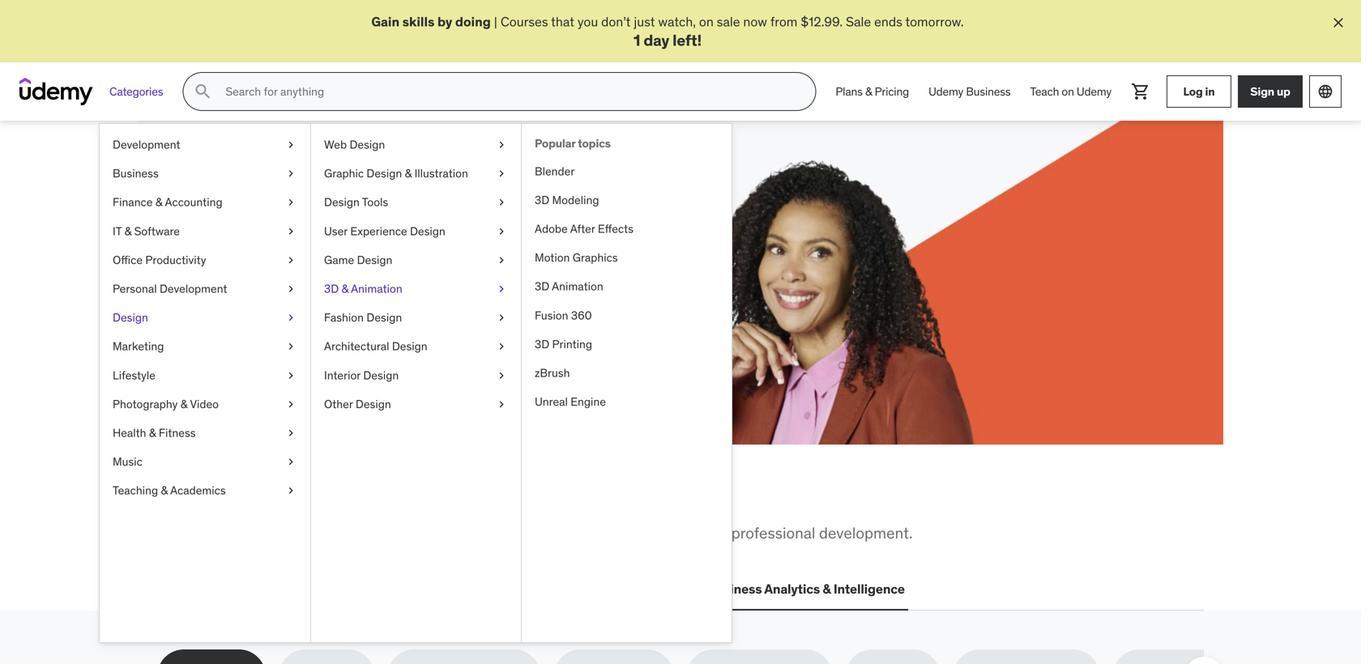 Task type: describe. For each thing, give the bounding box(es) containing it.
rounded
[[670, 524, 728, 543]]

business analytics & intelligence
[[707, 581, 905, 598]]

other design
[[324, 397, 391, 412]]

technical
[[376, 524, 439, 543]]

(and
[[216, 224, 272, 257]]

professional
[[731, 524, 815, 543]]

$12.99. for |
[[801, 13, 843, 30]]

submit search image
[[193, 82, 213, 101]]

ends for |
[[874, 13, 902, 30]]

by
[[437, 13, 452, 30]]

& for photography & video
[[180, 397, 187, 412]]

categories
[[109, 84, 163, 99]]

up
[[1277, 84, 1290, 99]]

& for health & fitness
[[149, 426, 156, 440]]

lifestyle link
[[100, 361, 310, 390]]

xsmall image for development
[[284, 137, 297, 153]]

you inside all the skills you need in one place from critical workplace skills to technical topics, our catalog supports well-rounded professional development.
[[320, 483, 366, 517]]

xsmall image for graphic design & illustration
[[495, 166, 508, 182]]

teach on udemy
[[1030, 84, 1112, 99]]

zbrush
[[535, 366, 570, 381]]

journey,
[[437, 264, 482, 280]]

motion graphics
[[535, 251, 618, 265]]

3d & animation link
[[311, 275, 521, 304]]

engine
[[571, 395, 606, 409]]

3d for 3d modeling
[[535, 193, 549, 207]]

web
[[324, 137, 347, 152]]

need
[[371, 483, 433, 517]]

your
[[359, 264, 384, 280]]

catalog
[[517, 524, 568, 543]]

xsmall image for marketing
[[284, 339, 297, 355]]

health
[[113, 426, 146, 440]]

design for graphic
[[367, 166, 402, 181]]

sign up
[[1250, 84, 1290, 99]]

xsmall image for architectural design
[[495, 339, 508, 355]]

3d printing
[[535, 337, 592, 352]]

0 horizontal spatial animation
[[351, 282, 402, 296]]

effects
[[598, 222, 634, 236]]

popular topics
[[535, 136, 611, 151]]

photography & video link
[[100, 390, 310, 419]]

& for plans & pricing
[[865, 84, 872, 99]]

all
[[157, 483, 195, 517]]

adobe after effects
[[535, 222, 634, 236]]

xsmall image for web design
[[495, 137, 508, 153]]

business analytics & intelligence button
[[704, 570, 908, 609]]

xsmall image for music
[[284, 454, 297, 470]]

left!
[[673, 30, 702, 50]]

music
[[113, 455, 142, 469]]

blender
[[535, 164, 575, 179]]

& inside button
[[823, 581, 831, 598]]

it & software
[[113, 224, 180, 239]]

1 horizontal spatial animation
[[552, 279, 603, 294]]

3d modeling link
[[522, 186, 732, 215]]

tomorrow. for |
[[905, 13, 964, 30]]

& for teaching & academics
[[161, 484, 168, 498]]

3d for 3d & animation
[[324, 282, 339, 296]]

the
[[200, 483, 241, 517]]

marketing
[[113, 339, 164, 354]]

office productivity
[[113, 253, 206, 267]]

just
[[634, 13, 655, 30]]

data science
[[493, 581, 572, 598]]

sale for |
[[846, 13, 871, 30]]

tomorrow. for save)
[[335, 282, 393, 299]]

design link
[[100, 304, 310, 332]]

user experience design
[[324, 224, 445, 239]]

workplace
[[246, 524, 317, 543]]

business for business analytics & intelligence
[[707, 581, 762, 598]]

Search for anything text field
[[222, 78, 796, 105]]

intelligence
[[834, 581, 905, 598]]

it certifications button
[[288, 570, 390, 609]]

xsmall image for design
[[284, 310, 297, 326]]

1 horizontal spatial skills
[[321, 524, 355, 543]]

sale for save)
[[275, 282, 301, 299]]

xsmall image for office productivity
[[284, 252, 297, 268]]

sign up link
[[1238, 76, 1303, 108]]

shopping cart with 0 items image
[[1131, 82, 1150, 101]]

teaching & academics
[[113, 484, 226, 498]]

pricing
[[875, 84, 909, 99]]

3d animation link
[[522, 273, 732, 301]]

fashion design
[[324, 311, 402, 325]]

plans & pricing
[[836, 84, 909, 99]]

close image
[[1330, 15, 1347, 31]]

starting
[[485, 264, 530, 280]]

& for finance & accounting
[[155, 195, 162, 210]]

1 vertical spatial development
[[160, 282, 227, 296]]

interior design link
[[311, 361, 521, 390]]

fusion
[[535, 308, 568, 323]]

user
[[324, 224, 348, 239]]

modeling
[[552, 193, 599, 207]]

0 horizontal spatial skills
[[246, 483, 315, 517]]

web design
[[324, 137, 385, 152]]

popular
[[535, 136, 575, 151]]

unreal engine link
[[522, 388, 732, 417]]

it for it & software
[[113, 224, 122, 239]]

game
[[324, 253, 354, 267]]

design for other
[[356, 397, 391, 412]]

udemy business
[[929, 84, 1011, 99]]

xsmall image for personal development
[[284, 281, 297, 297]]

3d & animation element
[[521, 124, 732, 643]]

interior design
[[324, 368, 399, 383]]

all the skills you need in one place from critical workplace skills to technical topics, our catalog supports well-rounded professional development.
[[157, 483, 913, 543]]

accounting
[[165, 195, 222, 210]]

in inside all the skills you need in one place from critical workplace skills to technical topics, our catalog supports well-rounded professional development.
[[438, 483, 463, 517]]

fusion 360 link
[[522, 301, 732, 330]]

xsmall image for business
[[284, 166, 297, 182]]

architectural design link
[[311, 332, 521, 361]]

xsmall image for finance & accounting
[[284, 195, 297, 211]]

fitness
[[159, 426, 196, 440]]

day
[[644, 30, 669, 50]]

& down web design link on the left top of the page
[[405, 166, 412, 181]]

udemy business link
[[919, 72, 1020, 111]]

our
[[491, 524, 514, 543]]

photography
[[113, 397, 178, 412]]

design for architectural
[[392, 339, 428, 354]]

xsmall image for user experience design
[[495, 224, 508, 239]]

1
[[634, 30, 640, 50]]

finance & accounting link
[[100, 188, 310, 217]]

you inside gain skills by doing | courses that you don't just watch, on sale now from $12.99. sale ends tomorrow. 1 day left!
[[578, 13, 598, 30]]



Task type: vqa. For each thing, say whether or not it's contained in the screenshot.
Z™:
no



Task type: locate. For each thing, give the bounding box(es) containing it.
xsmall image for design tools
[[495, 195, 508, 211]]

xsmall image inside design tools link
[[495, 195, 508, 211]]

other
[[324, 397, 353, 412]]

graphic
[[324, 166, 364, 181]]

tomorrow. up the udemy business
[[905, 13, 964, 30]]

xsmall image inside user experience design link
[[495, 224, 508, 239]]

0 vertical spatial tomorrow.
[[905, 13, 964, 30]]

1 vertical spatial tomorrow.
[[335, 282, 393, 299]]

0 horizontal spatial sale
[[275, 282, 301, 299]]

xsmall image inside fashion design link
[[495, 310, 508, 326]]

in up topics,
[[438, 483, 463, 517]]

every
[[285, 264, 316, 280]]

sale down every on the left of page
[[275, 282, 301, 299]]

2 vertical spatial business
[[707, 581, 762, 598]]

design down architectural design
[[363, 368, 399, 383]]

design inside "link"
[[113, 311, 148, 325]]

3d modeling
[[535, 193, 599, 207]]

2 vertical spatial skills
[[321, 524, 355, 543]]

game design link
[[311, 246, 521, 275]]

adobe after effects link
[[522, 215, 732, 244]]

it up office
[[113, 224, 122, 239]]

0 vertical spatial business
[[966, 84, 1011, 99]]

on inside teach on udemy link
[[1062, 84, 1074, 99]]

xsmall image inside the health & fitness link
[[284, 425, 297, 441]]

udemy left "shopping cart with 0 items" image
[[1077, 84, 1112, 99]]

it inside it certifications button
[[291, 581, 302, 598]]

that
[[551, 13, 574, 30]]

in right log
[[1205, 84, 1215, 99]]

sign
[[1250, 84, 1274, 99]]

xsmall image inside interior design link
[[495, 368, 508, 384]]

design up tools on the left of page
[[367, 166, 402, 181]]

unreal engine
[[535, 395, 606, 409]]

xsmall image inside office productivity link
[[284, 252, 297, 268]]

you right that
[[578, 13, 598, 30]]

log in
[[1183, 84, 1215, 99]]

1 vertical spatial business
[[113, 166, 159, 181]]

0 horizontal spatial $12.99.
[[230, 282, 272, 299]]

0 horizontal spatial udemy
[[929, 84, 963, 99]]

0 horizontal spatial ends
[[304, 282, 332, 299]]

design tools link
[[311, 188, 521, 217]]

personal development link
[[100, 275, 310, 304]]

1 vertical spatial skills
[[246, 483, 315, 517]]

doing
[[455, 13, 491, 30]]

xsmall image inside architectural design link
[[495, 339, 508, 355]]

& right teaching
[[161, 484, 168, 498]]

practice,
[[304, 191, 415, 225]]

3d for 3d animation
[[535, 279, 549, 294]]

it inside it & software link
[[113, 224, 122, 239]]

& right health
[[149, 426, 156, 440]]

1 horizontal spatial it
[[291, 581, 302, 598]]

1 horizontal spatial on
[[1062, 84, 1074, 99]]

ends for save)
[[304, 282, 332, 299]]

design down interior design
[[356, 397, 391, 412]]

2 horizontal spatial in
[[1205, 84, 1215, 99]]

animation down motion graphics
[[552, 279, 603, 294]]

1 vertical spatial on
[[1062, 84, 1074, 99]]

xsmall image inside lifestyle link
[[284, 368, 297, 384]]

development down categories dropdown button
[[113, 137, 180, 152]]

you up to
[[320, 483, 366, 517]]

0 horizontal spatial you
[[320, 483, 366, 517]]

0 vertical spatial on
[[699, 13, 714, 30]]

courses inside gain skills by doing | courses that you don't just watch, on sale now from $12.99. sale ends tomorrow. 1 day left!
[[501, 13, 548, 30]]

design for interior
[[363, 368, 399, 383]]

in
[[1205, 84, 1215, 99], [345, 264, 356, 280], [438, 483, 463, 517]]

on inside gain skills by doing | courses that you don't just watch, on sale now from $12.99. sale ends tomorrow. 1 day left!
[[699, 13, 714, 30]]

1 horizontal spatial tomorrow.
[[905, 13, 964, 30]]

it
[[113, 224, 122, 239], [291, 581, 302, 598]]

skills left by
[[402, 13, 435, 30]]

design down graphic
[[324, 195, 360, 210]]

business link
[[100, 159, 310, 188]]

user experience design link
[[311, 217, 521, 246]]

design
[[350, 137, 385, 152], [367, 166, 402, 181], [324, 195, 360, 210], [410, 224, 445, 239], [357, 253, 392, 267], [113, 311, 148, 325], [367, 311, 402, 325], [392, 339, 428, 354], [363, 368, 399, 383], [356, 397, 391, 412]]

& right analytics
[[823, 581, 831, 598]]

2 horizontal spatial business
[[966, 84, 1011, 99]]

design up architectural design
[[367, 311, 402, 325]]

after
[[570, 222, 595, 236]]

xsmall image inside graphic design & illustration link
[[495, 166, 508, 182]]

business left analytics
[[707, 581, 762, 598]]

0 vertical spatial ends
[[874, 13, 902, 30]]

$12.99.
[[801, 13, 843, 30], [230, 282, 272, 299]]

$12.99. right from
[[801, 13, 843, 30]]

architectural
[[324, 339, 389, 354]]

xsmall image for interior design
[[495, 368, 508, 384]]

1 vertical spatial sale
[[275, 282, 301, 299]]

ends up pricing
[[874, 13, 902, 30]]

animation down the your
[[351, 282, 402, 296]]

tomorrow. inside learn, practice, succeed (and save) courses for every skill in your learning journey, starting at $12.99. sale ends tomorrow.
[[335, 282, 393, 299]]

other design link
[[311, 390, 521, 419]]

interior
[[324, 368, 361, 383]]

graphics
[[573, 251, 618, 265]]

|
[[494, 13, 497, 30]]

1 horizontal spatial courses
[[501, 13, 548, 30]]

design down design tools link
[[410, 224, 445, 239]]

1 horizontal spatial in
[[438, 483, 463, 517]]

xsmall image inside 3d & animation link
[[495, 281, 508, 297]]

0 horizontal spatial on
[[699, 13, 714, 30]]

skills inside gain skills by doing | courses that you don't just watch, on sale now from $12.99. sale ends tomorrow. 1 day left!
[[402, 13, 435, 30]]

finance & accounting
[[113, 195, 222, 210]]

business for business
[[113, 166, 159, 181]]

design right the 'web'
[[350, 137, 385, 152]]

3d for 3d printing
[[535, 337, 549, 352]]

sale inside learn, practice, succeed (and save) courses for every skill in your learning journey, starting at $12.99. sale ends tomorrow.
[[275, 282, 301, 299]]

$12.99. for save)
[[230, 282, 272, 299]]

1 vertical spatial courses
[[216, 264, 263, 280]]

xsmall image inside business link
[[284, 166, 297, 182]]

xsmall image for 3d & animation
[[495, 281, 508, 297]]

xsmall image inside other design link
[[495, 397, 508, 412]]

it for it certifications
[[291, 581, 302, 598]]

courses up at
[[216, 264, 263, 280]]

zbrush link
[[522, 359, 732, 388]]

xsmall image for game design
[[495, 252, 508, 268]]

development link
[[100, 131, 310, 159]]

1 horizontal spatial ends
[[874, 13, 902, 30]]

xsmall image for teaching & academics
[[284, 483, 297, 499]]

2 horizontal spatial skills
[[402, 13, 435, 30]]

health & fitness link
[[100, 419, 310, 448]]

development down office productivity link
[[160, 282, 227, 296]]

xsmall image inside development link
[[284, 137, 297, 153]]

video
[[190, 397, 219, 412]]

adobe
[[535, 222, 568, 236]]

blender link
[[522, 157, 732, 186]]

& left video
[[180, 397, 187, 412]]

0 horizontal spatial business
[[113, 166, 159, 181]]

office
[[113, 253, 143, 267]]

gain
[[371, 13, 399, 30]]

skills up the workplace
[[246, 483, 315, 517]]

motion graphics link
[[522, 244, 732, 273]]

xsmall image inside the teaching & academics link
[[284, 483, 297, 499]]

& for 3d & animation
[[341, 282, 348, 296]]

& inside 'link'
[[865, 84, 872, 99]]

save)
[[277, 224, 341, 257]]

experience
[[350, 224, 407, 239]]

music link
[[100, 448, 310, 477]]

courses for doing
[[501, 13, 548, 30]]

unreal
[[535, 395, 568, 409]]

personal
[[113, 282, 157, 296]]

courses
[[501, 13, 548, 30], [216, 264, 263, 280]]

game design
[[324, 253, 392, 267]]

critical
[[196, 524, 243, 543]]

xsmall image inside the 'personal development' link
[[284, 281, 297, 297]]

it certifications
[[291, 581, 387, 598]]

0 horizontal spatial tomorrow.
[[335, 282, 393, 299]]

0 vertical spatial $12.99.
[[801, 13, 843, 30]]

tools
[[362, 195, 388, 210]]

xsmall image inside finance & accounting link
[[284, 195, 297, 211]]

productivity
[[145, 253, 206, 267]]

1 horizontal spatial sale
[[846, 13, 871, 30]]

$12.99. down the for
[[230, 282, 272, 299]]

data
[[493, 581, 521, 598]]

& up office
[[124, 224, 131, 239]]

xsmall image for photography & video
[[284, 397, 297, 412]]

xsmall image inside marketing link
[[284, 339, 297, 355]]

1 vertical spatial you
[[320, 483, 366, 517]]

0 vertical spatial sale
[[846, 13, 871, 30]]

1 vertical spatial $12.99.
[[230, 282, 272, 299]]

design down fashion design link in the left of the page
[[392, 339, 428, 354]]

3d
[[535, 193, 549, 207], [535, 279, 549, 294], [324, 282, 339, 296], [535, 337, 549, 352]]

1 vertical spatial it
[[291, 581, 302, 598]]

teaching & academics link
[[100, 477, 310, 505]]

0 vertical spatial skills
[[402, 13, 435, 30]]

1 udemy from the left
[[929, 84, 963, 99]]

xsmall image inside music link
[[284, 454, 297, 470]]

choose a language image
[[1317, 84, 1334, 100]]

xsmall image for fashion design
[[495, 310, 508, 326]]

$12.99. inside learn, practice, succeed (and save) courses for every skill in your learning journey, starting at $12.99. sale ends tomorrow.
[[230, 282, 272, 299]]

1 vertical spatial in
[[345, 264, 356, 280]]

in inside learn, practice, succeed (and save) courses for every skill in your learning journey, starting at $12.99. sale ends tomorrow.
[[345, 264, 356, 280]]

1 horizontal spatial udemy
[[1077, 84, 1112, 99]]

1 horizontal spatial $12.99.
[[801, 13, 843, 30]]

courses for (and
[[216, 264, 263, 280]]

marketing link
[[100, 332, 310, 361]]

succeed
[[419, 191, 520, 225]]

learn, practice, succeed (and save) courses for every skill in your learning journey, starting at $12.99. sale ends tomorrow.
[[216, 191, 530, 299]]

0 vertical spatial you
[[578, 13, 598, 30]]

sale up plans
[[846, 13, 871, 30]]

well-
[[637, 524, 670, 543]]

xsmall image inside web design link
[[495, 137, 508, 153]]

one
[[467, 483, 514, 517]]

courses right |
[[501, 13, 548, 30]]

ends inside learn, practice, succeed (and save) courses for every skill in your learning journey, starting at $12.99. sale ends tomorrow.
[[304, 282, 332, 299]]

& for it & software
[[124, 224, 131, 239]]

3d left printing
[[535, 337, 549, 352]]

animation
[[552, 279, 603, 294], [351, 282, 402, 296]]

3d up adobe
[[535, 193, 549, 207]]

& right finance
[[155, 195, 162, 210]]

xsmall image for lifestyle
[[284, 368, 297, 384]]

design tools
[[324, 195, 388, 210]]

from
[[770, 13, 798, 30]]

plans & pricing link
[[826, 72, 919, 111]]

0 vertical spatial development
[[113, 137, 180, 152]]

design down personal
[[113, 311, 148, 325]]

in right skill
[[345, 264, 356, 280]]

lifestyle
[[113, 368, 155, 383]]

xsmall image
[[495, 137, 508, 153], [284, 224, 297, 239], [495, 224, 508, 239], [284, 252, 297, 268], [495, 252, 508, 268], [284, 281, 297, 297], [495, 281, 508, 297], [495, 310, 508, 326], [284, 368, 297, 384], [284, 454, 297, 470]]

tomorrow. down the your
[[335, 282, 393, 299]]

certifications
[[305, 581, 387, 598]]

on left sale
[[699, 13, 714, 30]]

2 vertical spatial in
[[438, 483, 463, 517]]

architectural design
[[324, 339, 428, 354]]

xsmall image
[[284, 137, 297, 153], [284, 166, 297, 182], [495, 166, 508, 182], [284, 195, 297, 211], [495, 195, 508, 211], [284, 310, 297, 326], [284, 339, 297, 355], [495, 339, 508, 355], [495, 368, 508, 384], [284, 397, 297, 412], [495, 397, 508, 412], [284, 425, 297, 441], [284, 483, 297, 499]]

business inside button
[[707, 581, 762, 598]]

sale inside gain skills by doing | courses that you don't just watch, on sale now from $12.99. sale ends tomorrow. 1 day left!
[[846, 13, 871, 30]]

in inside log in link
[[1205, 84, 1215, 99]]

udemy image
[[19, 78, 93, 105]]

& down skill
[[341, 282, 348, 296]]

business up finance
[[113, 166, 159, 181]]

0 horizontal spatial courses
[[216, 264, 263, 280]]

finance
[[113, 195, 153, 210]]

design for web
[[350, 137, 385, 152]]

don't
[[601, 13, 631, 30]]

teach on udemy link
[[1020, 72, 1121, 111]]

printing
[[552, 337, 592, 352]]

categories button
[[100, 72, 173, 111]]

it left the certifications
[[291, 581, 302, 598]]

xsmall image for other design
[[495, 397, 508, 412]]

1 vertical spatial ends
[[304, 282, 332, 299]]

business left "teach"
[[966, 84, 1011, 99]]

xsmall image inside design "link"
[[284, 310, 297, 326]]

courses inside learn, practice, succeed (and save) courses for every skill in your learning journey, starting at $12.99. sale ends tomorrow.
[[216, 264, 263, 280]]

fashion design link
[[311, 304, 521, 332]]

$12.99. inside gain skills by doing | courses that you don't just watch, on sale now from $12.99. sale ends tomorrow. 1 day left!
[[801, 13, 843, 30]]

3d down skill
[[324, 282, 339, 296]]

at
[[216, 282, 227, 299]]

3d printing link
[[522, 330, 732, 359]]

ends down skill
[[304, 282, 332, 299]]

0 vertical spatial it
[[113, 224, 122, 239]]

on right "teach"
[[1062, 84, 1074, 99]]

it & software link
[[100, 217, 310, 246]]

1 horizontal spatial business
[[707, 581, 762, 598]]

tomorrow.
[[905, 13, 964, 30], [335, 282, 393, 299]]

design for game
[[357, 253, 392, 267]]

2 udemy from the left
[[1077, 84, 1112, 99]]

0 horizontal spatial in
[[345, 264, 356, 280]]

xsmall image inside game design link
[[495, 252, 508, 268]]

illustration
[[415, 166, 468, 181]]

data science button
[[490, 570, 575, 609]]

skills left to
[[321, 524, 355, 543]]

tomorrow. inside gain skills by doing | courses that you don't just watch, on sale now from $12.99. sale ends tomorrow. 1 day left!
[[905, 13, 964, 30]]

design down experience
[[357, 253, 392, 267]]

3d up fusion
[[535, 279, 549, 294]]

graphic design & illustration link
[[311, 159, 521, 188]]

xsmall image for it & software
[[284, 224, 297, 239]]

log
[[1183, 84, 1203, 99]]

udemy right pricing
[[929, 84, 963, 99]]

xsmall image inside photography & video link
[[284, 397, 297, 412]]

ends
[[874, 13, 902, 30], [304, 282, 332, 299]]

analytics
[[764, 581, 820, 598]]

gain skills by doing | courses that you don't just watch, on sale now from $12.99. sale ends tomorrow. 1 day left!
[[371, 13, 964, 50]]

& right plans
[[865, 84, 872, 99]]

design for fashion
[[367, 311, 402, 325]]

1 horizontal spatial you
[[578, 13, 598, 30]]

xsmall image for health & fitness
[[284, 425, 297, 441]]

0 horizontal spatial it
[[113, 224, 122, 239]]

0 vertical spatial courses
[[501, 13, 548, 30]]

0 vertical spatial in
[[1205, 84, 1215, 99]]

ends inside gain skills by doing | courses that you don't just watch, on sale now from $12.99. sale ends tomorrow. 1 day left!
[[874, 13, 902, 30]]

xsmall image inside it & software link
[[284, 224, 297, 239]]



